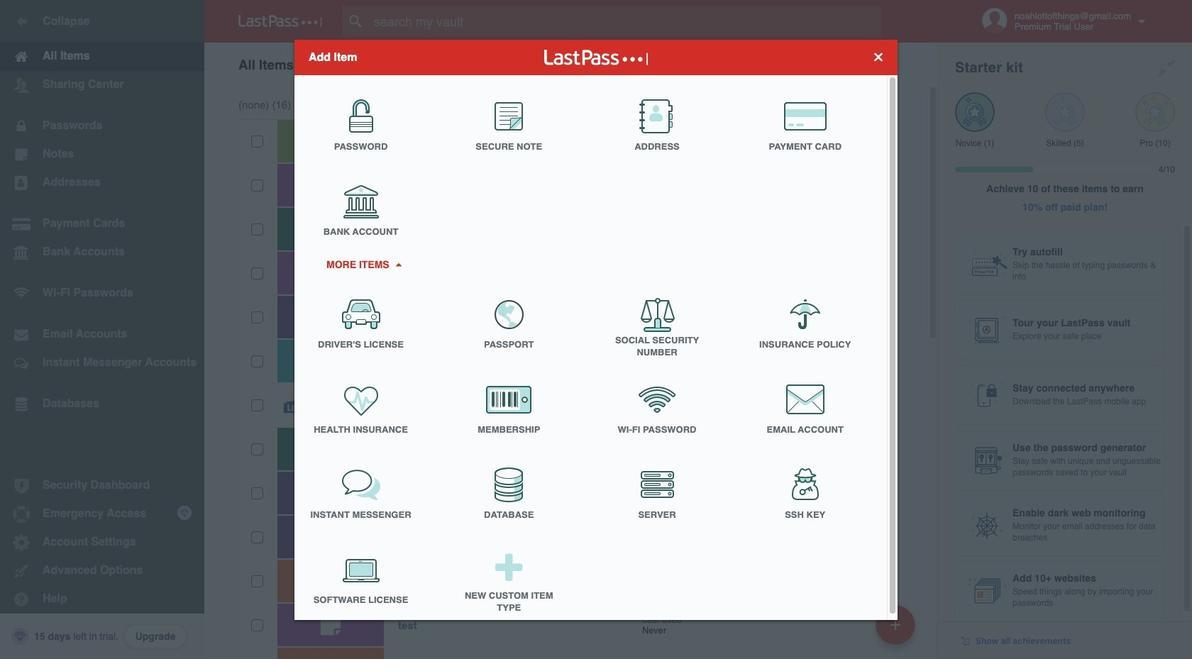 Task type: locate. For each thing, give the bounding box(es) containing it.
vault options navigation
[[205, 43, 939, 85]]

Search search field
[[342, 6, 910, 37]]

new item image
[[891, 620, 901, 630]]

search my vault text field
[[342, 6, 910, 37]]

lastpass image
[[239, 15, 322, 28]]

new item navigation
[[871, 601, 925, 660]]

caret right image
[[394, 263, 403, 266]]

dialog
[[295, 39, 898, 625]]



Task type: describe. For each thing, give the bounding box(es) containing it.
main navigation navigation
[[0, 0, 205, 660]]



